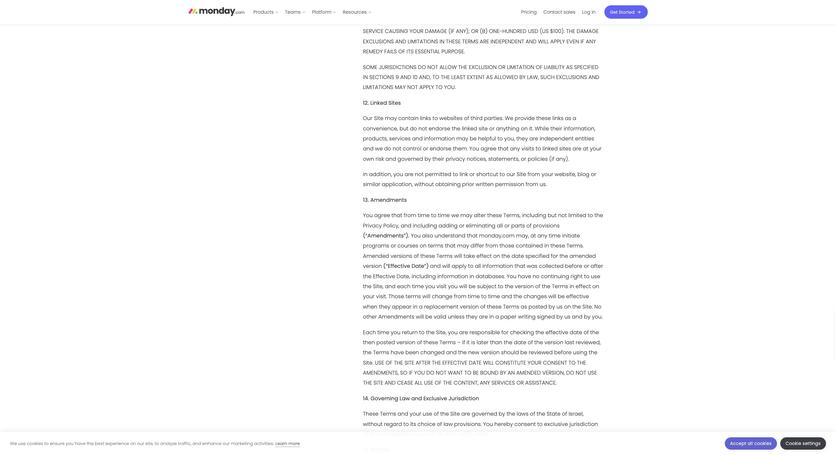 Task type: locate. For each thing, give the bounding box(es) containing it.
site up permission
[[517, 171, 526, 178]]

0 vertical spatial posted
[[529, 303, 547, 311]]

date
[[512, 252, 524, 260], [570, 329, 582, 336], [514, 339, 526, 346]]

site.
[[583, 303, 593, 311], [363, 359, 374, 367]]

jaffa,
[[459, 431, 473, 438]]

terms inside the you also understand that monday.com may, at any time initiate programs or courses on terms that may differ from those contained in these terms. amended versions of these terms will take effect on the date specified for the amended version
[[437, 252, 453, 260]]

0 horizontal spatial all
[[475, 262, 481, 270]]

0 vertical spatial site,
[[373, 283, 384, 290]]

0 horizontal spatial they
[[379, 303, 390, 311]]

0 vertical spatial effect
[[477, 252, 492, 260]]

by inside these terms and your use of the site are governed by the laws of the state of israel, without regard to its choice of law provisions. you hereby consent to exclusive jurisdiction of the competent courts of tel-aviv-jaffa, israel.
[[499, 410, 505, 418]]

our for on
[[137, 440, 144, 447]]

consent
[[515, 420, 536, 428]]

jurisdiction
[[569, 420, 598, 428]]

are inside the and will apply to all information that was collected before or after the effective date, including information in databases. you have no continuing right to use the site, and each time you visit you will be subject to the version of the terms in effect on your visit. those terms will change from time to time and the changes will be effective when they appear in a replacement version of these terms as posted by us on the site. no other amendments will be valid unless they are in a paper writing signed by us and by you.
[[479, 313, 488, 321]]

accept all cookies
[[730, 441, 772, 447]]

1 vertical spatial by
[[500, 369, 506, 377]]

platform link
[[309, 7, 340, 17]]

effect inside the and will apply to all information that was collected before or after the effective date, including information in databases. you have no continuing right to use the site, and each time you visit you will be subject to the version of the terms in effect on your visit. those terms will change from time to time and the changes will be effective when they appear in a replacement version of these terms as posted by us on the site. no other amendments will be valid unless they are in a paper writing signed by us and by you.
[[576, 283, 591, 290]]

at down entities
[[583, 145, 589, 153]]

0 horizontal spatial for
[[502, 329, 509, 336]]

1 vertical spatial all
[[475, 262, 481, 270]]

including down date")
[[412, 273, 436, 280]]

cookies
[[27, 440, 43, 447], [754, 441, 772, 447]]

0 vertical spatial any
[[510, 145, 520, 153]]

0 horizontal spatial us
[[557, 303, 563, 311]]

at
[[583, 145, 589, 153], [531, 232, 536, 240]]

0 vertical spatial date
[[512, 252, 524, 260]]

be inside each time you return to the site, you are responsible for checking the effective date of the then posted version of these terms – if it is later than the date of the version last reviewed, the terms have been changed and the new version should be reviewed before using the site. use of the site after the effective date will constitute your consent to the amendments, so if you do not want to be bound by an amended version, do not use the site and cease all use of the content, any services or assistance.
[[520, 349, 527, 357]]

for inside each time you return to the site, you are responsible for checking the effective date of the then posted version of these terms – if it is later than the date of the version last reviewed, the terms have been changed and the new version should be reviewed before using the site. use of the site after the effective date will constitute your consent to the amendments, so if you do not want to be bound by an amended version, do not use the site and cease all use of the content, any services or assistance.
[[502, 329, 509, 336]]

laws
[[517, 410, 529, 418]]

you inside the and will apply to all information that was collected before or after the effective date, including information in databases. you have no continuing right to use the site, and each time you visit you will be subject to the version of the terms in effect on your visit. those terms will change from time to time and the changes will be effective when they appear in a replacement version of these terms as posted by us on the site. no other amendments will be valid unless they are in a paper writing signed by us and by you.
[[507, 273, 517, 280]]

pricing link
[[518, 7, 540, 17]]

of inside the you also understand that monday.com may, at any time initiate programs or courses on terms that may differ from those contained in these terms. amended versions of these terms will take effect on the date specified for the amended version
[[414, 252, 419, 260]]

0 vertical spatial use
[[591, 273, 600, 280]]

dialog
[[0, 432, 836, 455]]

our up permission
[[507, 171, 515, 178]]

1 horizontal spatial linked
[[543, 145, 558, 153]]

1 vertical spatial agree
[[374, 212, 390, 219]]

1 vertical spatial use
[[588, 369, 597, 377]]

or right the control
[[423, 145, 428, 153]]

1 vertical spatial as
[[521, 303, 527, 311]]

or inside the and will apply to all information that was collected before or after the effective date, including information in databases. you have no continuing right to use the site, and each time you visit you will be subject to the version of the terms in effect on your visit. those terms will change from time to time and the changes will be effective when they appear in a replacement version of these terms as posted by us on the site. no other amendments will be valid unless they are in a paper writing signed by us and by you.
[[584, 262, 589, 270]]

assistance.
[[525, 379, 557, 387]]

site up law
[[450, 410, 460, 418]]

but inside our site may contain links to websites of third parties. we provide these links as a convenience, but do not endorse the linked site or anything on it. while their information, products, services and information may be helpful to you, they are independent entities and we do not control or endorse them. you agree that any visits to linked sites are at your own risk and governed by their privacy notices, statements, or policies (if any).
[[400, 125, 409, 132]]

1 vertical spatial use
[[423, 410, 432, 418]]

use up the amendments,
[[375, 359, 384, 367]]

in up specified
[[544, 242, 549, 250]]

we up risk
[[375, 145, 383, 153]]

collected
[[539, 262, 564, 270]]

be left valid
[[425, 313, 432, 321]]

similar
[[363, 181, 380, 188]]

be
[[473, 369, 479, 377]]

are up if
[[459, 329, 468, 336]]

on down those
[[493, 252, 500, 260]]

terms
[[437, 252, 453, 260], [552, 283, 568, 290], [503, 303, 519, 311], [440, 339, 456, 346], [373, 349, 389, 357], [380, 410, 396, 418]]

if
[[409, 369, 413, 377]]

sites
[[559, 145, 571, 153]]

0 horizontal spatial at
[[531, 232, 536, 240]]

they
[[516, 135, 528, 143], [379, 303, 390, 311], [466, 313, 478, 321]]

0 horizontal spatial by
[[500, 369, 506, 377]]

2 horizontal spatial have
[[518, 273, 531, 280]]

2 horizontal spatial a
[[573, 115, 576, 122]]

posted
[[529, 303, 547, 311], [376, 339, 395, 346]]

0 horizontal spatial do
[[384, 145, 391, 153]]

date down those
[[512, 252, 524, 260]]

may up them. in the top of the page
[[456, 135, 468, 143]]

1 links from the left
[[420, 115, 431, 122]]

13. amendments
[[363, 196, 407, 204]]

these up date")
[[420, 252, 435, 260]]

0 horizontal spatial effect
[[477, 252, 492, 260]]

you up application,
[[393, 171, 403, 178]]

0 vertical spatial do
[[410, 125, 417, 132]]

are up the provisions. on the right bottom of the page
[[461, 410, 470, 418]]

independent
[[540, 135, 574, 143]]

the
[[452, 125, 460, 132], [595, 212, 603, 219], [502, 252, 510, 260], [560, 252, 568, 260], [363, 273, 372, 280], [363, 283, 372, 290], [505, 283, 513, 290], [542, 283, 551, 290], [514, 293, 522, 301], [572, 303, 581, 311], [426, 329, 435, 336], [536, 329, 544, 336], [590, 329, 599, 336], [504, 339, 512, 346], [534, 339, 543, 346], [363, 349, 372, 357], [458, 349, 467, 357], [589, 349, 597, 357], [440, 410, 449, 418], [507, 410, 515, 418], [537, 410, 545, 418], [370, 431, 378, 438], [87, 440, 94, 447]]

in
[[363, 171, 368, 178]]

you up "privacy"
[[363, 212, 373, 219]]

1 vertical spatial terms
[[406, 293, 421, 301]]

your down entities
[[590, 145, 602, 153]]

9
[[396, 73, 399, 81]]

to
[[433, 115, 438, 122], [498, 135, 503, 143], [536, 145, 541, 153], [453, 171, 458, 178], [500, 171, 505, 178], [431, 212, 437, 219], [588, 212, 593, 219], [468, 262, 474, 270], [584, 273, 590, 280], [498, 283, 503, 290], [481, 293, 487, 301], [419, 329, 425, 336], [404, 420, 409, 428], [537, 420, 543, 428], [44, 440, 49, 447], [155, 440, 159, 447]]

effective inside the and will apply to all information that was collected before or after the effective date, including information in databases. you have no continuing right to use the site, and each time you visit you will be subject to the version of the terms in effect on your visit. those terms will change from time to time and the changes will be effective when they appear in a replacement version of these terms as posted by us on the site. no other amendments will be valid unless they are in a paper writing signed by us and by you.
[[566, 293, 589, 301]]

your
[[590, 145, 602, 153], [542, 171, 553, 178], [363, 293, 375, 301], [410, 410, 421, 418]]

2 horizontal spatial they
[[516, 135, 528, 143]]

0 vertical spatial agree
[[481, 145, 496, 153]]

you inside 'you agree that from time to time we may alter these terms, including but not limited to the privacy policy, and including adding or eliminating all or parts of provisions ("amendments").'
[[363, 212, 373, 219]]

at inside the you also understand that monday.com may, at any time initiate programs or courses on terms that may differ from those contained in these terms. amended versions of these terms will take effect on the date specified for the amended version
[[531, 232, 536, 240]]

products
[[253, 9, 274, 15]]

0 horizontal spatial use
[[18, 440, 26, 447]]

0 vertical spatial terms
[[428, 242, 443, 250]]

may inside 'you agree that from time to time we may alter these terms, including but not limited to the privacy policy, and including adding or eliminating all or parts of provisions ("amendments").'
[[461, 212, 472, 219]]

of left third at the right of the page
[[464, 115, 469, 122]]

version down return at the bottom
[[397, 339, 415, 346]]

amendments down application,
[[370, 196, 407, 204]]

and up regard
[[398, 410, 408, 418]]

the down using
[[577, 359, 586, 367]]

adding
[[439, 222, 458, 230]]

by left you.
[[584, 313, 591, 321]]

and down specified
[[589, 73, 600, 81]]

amended
[[363, 252, 389, 260]]

traffic,
[[178, 440, 191, 447]]

to right limited
[[588, 212, 593, 219]]

your inside our site may contain links to websites of third parties. we provide these links as a convenience, but do not endorse the linked site or anything on it. while their information, products, services and information may be helpful to you, they are independent entities and we do not control or endorse them. you agree that any visits to linked sites are at your own risk and governed by their privacy notices, statements, or policies (if any).
[[590, 145, 602, 153]]

list containing products
[[250, 0, 375, 24]]

site inside in addition, you are not permitted to link or shortcut to our site from your website, blog or similar application, without obtaining prior written permission from us.
[[517, 171, 526, 178]]

on left it.
[[521, 125, 528, 132]]

specified
[[574, 63, 599, 71]]

may
[[385, 115, 397, 122], [456, 135, 468, 143], [461, 212, 472, 219], [457, 242, 469, 250]]

each time you return to the site, you are responsible for checking the effective date of the then posted version of these terms – if it is later than the date of the version last reviewed, the terms have been changed and the new version should be reviewed before using the site. use of the site after the effective date will constitute your consent to the amendments, so if you do not want to be bound by an amended version, do not use the site and cease all use of the content, any services or assistance.
[[363, 329, 601, 387]]

version inside the you also understand that monday.com may, at any time initiate programs or courses on terms that may differ from those contained in these terms. amended versions of these terms will take effect on the date specified for the amended version
[[363, 262, 382, 270]]

site, inside each time you return to the site, you are responsible for checking the effective date of the then posted version of these terms – if it is later than the date of the version last reviewed, the terms have been changed and the new version should be reviewed before using the site. use of the site after the effective date will constitute your consent to the amendments, so if you do not want to be bound by an amended version, do not use the site and cease all use of the content, any services or assistance.
[[436, 329, 447, 336]]

databases.
[[476, 273, 505, 280]]

2 horizontal spatial of
[[536, 63, 543, 71]]

1 horizontal spatial governed
[[472, 410, 497, 418]]

do right version,
[[566, 369, 574, 377]]

0 horizontal spatial site.
[[363, 359, 374, 367]]

1 vertical spatial a
[[419, 303, 423, 311]]

and right date")
[[430, 262, 441, 270]]

terms up apply
[[437, 252, 453, 260]]

0 vertical spatial their
[[551, 125, 562, 132]]

site. up the amendments,
[[363, 359, 374, 367]]

0 vertical spatial without
[[414, 181, 434, 188]]

you right databases. on the bottom of the page
[[507, 273, 517, 280]]

0 vertical spatial all
[[497, 222, 503, 230]]

these inside our site may contain links to websites of third parties. we provide these links as a convenience, but do not endorse the linked site or anything on it. while their information, products, services and information may be helpful to you, they are independent entities and we do not control or endorse them. you agree that any visits to linked sites are at your own risk and governed by their privacy notices, statements, or policies (if any).
[[536, 115, 551, 122]]

effect down differ
[[477, 252, 492, 260]]

you.
[[444, 84, 456, 91]]

0 vertical spatial site
[[374, 115, 384, 122]]

1 vertical spatial before
[[554, 349, 572, 357]]

that inside the and will apply to all information that was collected before or after the effective date, including information in databases. you have no continuing right to use the site, and each time you visit you will be subject to the version of the terms in effect on your visit. those terms will change from time to time and the changes will be effective when they appear in a replacement version of these terms as posted by us on the site. no other amendments will be valid unless they are in a paper writing signed by us and by you.
[[515, 262, 525, 270]]

1 vertical spatial endorse
[[430, 145, 451, 153]]

you inside our site may contain links to websites of third parties. we provide these links as a convenience, but do not endorse the linked site or anything on it. while their information, products, services and information may be helpful to you, they are independent entities and we do not control or endorse them. you agree that any visits to linked sites are at your own risk and governed by their privacy notices, statements, or policies (if any).
[[469, 145, 479, 153]]

the down terms.
[[560, 252, 568, 260]]

have left no
[[518, 273, 531, 280]]

you up the –
[[448, 329, 458, 336]]

amendments inside the and will apply to all information that was collected before or after the effective date, including information in databases. you have no continuing right to use the site, and each time you visit you will be subject to the version of the terms in effect on your visit. those terms will change from time to time and the changes will be effective when they appear in a replacement version of these terms as posted by us on the site. no other amendments will be valid unless they are in a paper writing signed by us and by you.
[[378, 313, 414, 321]]

time
[[418, 212, 430, 219], [438, 212, 450, 219], [549, 232, 561, 240], [412, 283, 424, 290], [468, 293, 480, 301], [488, 293, 500, 301], [377, 329, 389, 336]]

2 vertical spatial site
[[450, 410, 460, 418]]

that inside 'you agree that from time to time we may alter these terms, including but not limited to the privacy policy, and including adding or eliminating all or parts of provisions ("amendments").'
[[392, 212, 402, 219]]

constitute
[[495, 359, 526, 367]]

we
[[375, 145, 383, 153], [451, 212, 459, 219]]

apply
[[419, 84, 434, 91]]

your inside the and will apply to all information that was collected before or after the effective date, including information in databases. you have no continuing right to use the site, and each time you visit you will be subject to the version of the terms in effect on your visit. those terms will change from time to time and the changes will be effective when they appear in a replacement version of these terms as posted by us on the site. no other amendments will be valid unless they are in a paper writing signed by us and by you.
[[363, 293, 375, 301]]

1 horizontal spatial have
[[391, 349, 404, 357]]

privacy
[[363, 222, 382, 230]]

new
[[468, 349, 479, 357]]

1 horizontal spatial site
[[405, 359, 414, 367]]

1 vertical spatial for
[[502, 329, 509, 336]]

any inside the you also understand that monday.com may, at any time initiate programs or courses on terms that may differ from those contained in these terms. amended versions of these terms will take effect on the date specified for the amended version
[[538, 232, 547, 240]]

0 vertical spatial as
[[566, 63, 573, 71]]

2 horizontal spatial our
[[507, 171, 515, 178]]

the down signed
[[536, 329, 544, 336]]

and up the control
[[412, 135, 423, 143]]

and,
[[419, 73, 431, 81]]

posted inside the and will apply to all information that was collected before or after the effective date, including information in databases. you have no continuing right to use the site, and each time you visit you will be subject to the version of the terms in effect on your visit. those terms will change from time to time and the changes will be effective when they appear in a replacement version of these terms as posted by us on the site. no other amendments will be valid unless they are in a paper writing signed by us and by you.
[[529, 303, 547, 311]]

0 horizontal spatial or
[[498, 63, 506, 71]]

0 horizontal spatial site
[[374, 379, 383, 387]]

do inside some jurisdictions do not allow the exclusion or limitation of liability as specified in sections 9 and 10 and, to the least extent as allowed by law, such exclusions and limitations may not apply to you.
[[418, 63, 426, 71]]

of inside 'you agree that from time to time we may alter these terms, including but not limited to the privacy policy, and including adding or eliminating all or parts of provisions ("amendments").'
[[527, 222, 532, 230]]

want
[[448, 369, 463, 377]]

any down provisions
[[538, 232, 547, 240]]

have
[[518, 273, 531, 280], [391, 349, 404, 357], [75, 440, 86, 447]]

0 vertical spatial for
[[551, 252, 558, 260]]

agree down helpful
[[481, 145, 496, 153]]

be left helpful
[[470, 135, 477, 143]]

2 links from the left
[[552, 115, 564, 122]]

use down reviewed,
[[588, 369, 597, 377]]

linked
[[462, 125, 477, 132], [543, 145, 558, 153]]

will
[[454, 252, 462, 260], [442, 262, 450, 270], [459, 283, 467, 290], [422, 293, 430, 301], [548, 293, 556, 301], [416, 313, 424, 321]]

0 vertical spatial we
[[375, 145, 383, 153]]

0 horizontal spatial without
[[363, 420, 383, 428]]

get started
[[610, 9, 635, 15]]

for up collected
[[551, 252, 558, 260]]

and up paper
[[502, 293, 512, 301]]

teams link
[[282, 7, 309, 17]]

0 horizontal spatial links
[[420, 115, 431, 122]]

1 vertical spatial we
[[451, 212, 459, 219]]

time inside the you also understand that monday.com may, at any time initiate programs or courses on terms that may differ from those contained in these terms. amended versions of these terms will take effect on the date specified for the amended version
[[549, 232, 561, 240]]

endorse up privacy
[[430, 145, 451, 153]]

and right the 9
[[400, 73, 411, 81]]

any down you,
[[510, 145, 520, 153]]

1 vertical spatial as
[[486, 73, 493, 81]]

all down take
[[475, 262, 481, 270]]

the inside our site may contain links to websites of third parties. we provide these links as a convenience, but do not endorse the linked site or anything on it. while their information, products, services and information may be helpful to you, they are independent entities and we do not control or endorse them. you agree that any visits to linked sites are at your own risk and governed by their privacy notices, statements, or policies (if any).
[[452, 125, 460, 132]]

effective
[[566, 293, 589, 301], [546, 329, 568, 336]]

information up them. in the top of the page
[[424, 135, 455, 143]]

terms.
[[567, 242, 584, 250]]

1 vertical spatial site,
[[436, 329, 447, 336]]

all right the accept
[[748, 441, 753, 447]]

exclusive
[[423, 395, 447, 403]]

0 horizontal spatial agree
[[374, 212, 390, 219]]

consent
[[543, 359, 567, 367]]

valid
[[434, 313, 446, 321]]

on inside our site may contain links to websites of third parties. we provide these links as a convenience, but do not endorse the linked site or anything on it. while their information, products, services and information may be helpful to you, they are independent entities and we do not control or endorse them. you agree that any visits to linked sites are at your own risk and governed by their privacy notices, statements, or policies (if any).
[[521, 125, 528, 132]]

you.
[[592, 313, 603, 321]]

14. governing law and exclusive jurisdiction
[[363, 395, 479, 403]]

–
[[457, 339, 461, 346]]

0 vertical spatial of
[[536, 63, 543, 71]]

1 vertical spatial without
[[363, 420, 383, 428]]

the down valid
[[426, 329, 435, 336]]

will right changes
[[548, 293, 556, 301]]

the down changed on the right bottom of page
[[432, 359, 441, 367]]

you
[[469, 145, 479, 153], [363, 212, 373, 219], [411, 232, 421, 240], [507, 273, 517, 280], [483, 420, 493, 428]]

effective
[[373, 273, 395, 280]]

started
[[619, 9, 635, 15]]

not down "contain"
[[418, 125, 427, 132]]

1 horizontal spatial their
[[551, 125, 562, 132]]

our inside in addition, you are not permitted to link or shortcut to our site from your website, blog or similar application, without obtaining prior written permission from us.
[[507, 171, 515, 178]]

1 horizontal spatial site.
[[583, 303, 593, 311]]

0 vertical spatial information
[[424, 135, 455, 143]]

to
[[432, 73, 439, 81], [436, 84, 443, 91], [569, 359, 576, 367], [464, 369, 471, 377]]

of up the amendments,
[[386, 359, 393, 367]]

to up policies
[[536, 145, 541, 153]]

information
[[424, 135, 455, 143], [482, 262, 513, 270], [437, 273, 468, 280]]

amended
[[516, 369, 541, 377]]

1 horizontal spatial or
[[517, 379, 524, 387]]

of down subject
[[480, 303, 486, 311]]

1 horizontal spatial and
[[400, 73, 411, 81]]

time inside each time you return to the site, you are responsible for checking the effective date of the then posted version of these terms – if it is later than the date of the version last reviewed, the terms have been changed and the new version should be reviewed before using the site. use of the site after the effective date will constitute your consent to the amendments, so if you do not want to be bound by an amended version, do not use the site and cease all use of the content, any services or assistance.
[[377, 329, 389, 336]]

third
[[471, 115, 483, 122]]

monday.com logo image
[[188, 4, 245, 18]]

to left its
[[404, 420, 409, 428]]

us down continuing
[[557, 303, 563, 311]]

1 horizontal spatial a
[[495, 313, 499, 321]]

experience
[[105, 440, 129, 447]]

be
[[470, 135, 477, 143], [469, 283, 476, 290], [558, 293, 565, 301], [425, 313, 432, 321], [520, 349, 527, 357]]

0 horizontal spatial do
[[418, 63, 426, 71]]

effective inside each time you return to the site, you are responsible for checking the effective date of the then posted version of these terms – if it is later than the date of the version last reviewed, the terms have been changed and the new version should be reviewed before using the site. use of the site after the effective date will constitute your consent to the amendments, so if you do not want to be bound by an amended version, do not use the site and cease all use of the content, any services or assistance.
[[546, 329, 568, 336]]

blog
[[578, 171, 590, 178]]

to right return at the bottom
[[419, 329, 425, 336]]

in inside "element"
[[592, 9, 596, 15]]

when
[[363, 303, 377, 311]]

analyze
[[160, 440, 177, 447]]

including up also
[[413, 222, 437, 230]]

using
[[573, 349, 587, 357]]

1 horizontal spatial use
[[423, 410, 432, 418]]

0 vertical spatial linked
[[462, 125, 477, 132]]

our for to
[[507, 171, 515, 178]]

of right state at the right bottom of page
[[562, 410, 567, 418]]

information inside our site may contain links to websites of third parties. we provide these links as a convenience, but do not endorse the linked site or anything on it. while their information, products, services and information may be helpful to you, they are independent entities and we do not control or endorse them. you agree that any visits to linked sites are at your own risk and governed by their privacy notices, statements, or policies (if any).
[[424, 135, 455, 143]]

0 vertical spatial we
[[505, 115, 513, 122]]

1 horizontal spatial agree
[[481, 145, 496, 153]]

they down the visit.
[[379, 303, 390, 311]]

1 vertical spatial or
[[517, 379, 524, 387]]

will inside the you also understand that monday.com may, at any time initiate programs or courses on terms that may differ from those contained in these terms. amended versions of these terms will take effect on the date specified for the amended version
[[454, 252, 462, 260]]

that up statements,
[[498, 145, 509, 153]]

0 horizontal spatial our
[[137, 440, 144, 447]]

or right link
[[470, 171, 475, 178]]

cookies inside button
[[754, 441, 772, 447]]

0 vertical spatial effective
[[566, 293, 589, 301]]

privacy
[[446, 155, 465, 163]]

1 horizontal spatial they
[[466, 313, 478, 321]]

and right policy,
[[401, 222, 411, 230]]

to left link
[[453, 171, 458, 178]]

your
[[528, 359, 542, 367]]

and
[[412, 135, 423, 143], [363, 145, 374, 153], [386, 155, 396, 163], [401, 222, 411, 230], [430, 262, 441, 270], [385, 283, 396, 290], [502, 293, 512, 301], [572, 313, 583, 321], [446, 349, 457, 357], [411, 395, 422, 403], [398, 410, 408, 418], [193, 440, 201, 447]]

and inside these terms and your use of the site are governed by the laws of the state of israel, without regard to its choice of law provisions. you hereby consent to exclusive jurisdiction of the competent courts of tel-aviv-jaffa, israel.
[[398, 410, 408, 418]]

0 horizontal spatial use
[[375, 359, 384, 367]]

0 horizontal spatial we
[[10, 440, 17, 447]]

linked up (if
[[543, 145, 558, 153]]

the down if
[[458, 349, 467, 357]]

these inside the and will apply to all information that was collected before or after the effective date, including information in databases. you have no continuing right to use the site, and each time you visit you will be subject to the version of the terms in effect on your visit. those terms will change from time to time and the changes will be effective when they appear in a replacement version of these terms as posted by us on the site. no other amendments will be valid unless they are in a paper writing signed by us and by you.
[[487, 303, 502, 311]]

2 vertical spatial use
[[424, 379, 433, 387]]

the left effective
[[363, 273, 372, 280]]

1 horizontal spatial terms
[[428, 242, 443, 250]]

any inside our site may contain links to websites of third parties. we provide these links as a convenience, but do not endorse the linked site or anything on it. while their information, products, services and information may be helpful to you, they are independent entities and we do not control or endorse them. you agree that any visits to linked sites are at your own risk and governed by their privacy notices, statements, or policies (if any).
[[510, 145, 520, 153]]

0 horizontal spatial cookies
[[27, 440, 43, 447]]

but up provisions
[[548, 212, 557, 219]]

cookies for all
[[754, 441, 772, 447]]

these inside 'you agree that from time to time we may alter these terms, including but not limited to the privacy policy, and including adding or eliminating all or parts of provisions ("amendments").'
[[487, 212, 502, 219]]

effective down 'right'
[[566, 293, 589, 301]]

site, up the visit.
[[373, 283, 384, 290]]

governed inside our site may contain links to websites of third parties. we provide these links as a convenience, but do not endorse the linked site or anything on it. while their information, products, services and information may be helpful to you, they are independent entities and we do not control or endorse them. you agree that any visits to linked sites are at your own risk and governed by their privacy notices, statements, or policies (if any).
[[398, 155, 423, 163]]

from
[[528, 171, 540, 178], [526, 181, 538, 188], [404, 212, 416, 219], [486, 242, 498, 250], [454, 293, 467, 301]]

2 vertical spatial they
[[466, 313, 478, 321]]

1 vertical spatial any
[[538, 232, 547, 240]]

we up the adding
[[451, 212, 459, 219]]

us right signed
[[564, 313, 571, 321]]

13.
[[363, 196, 369, 204]]

1 horizontal spatial posted
[[529, 303, 547, 311]]

their up permitted
[[433, 155, 444, 163]]

anything
[[496, 125, 520, 132]]

will up apply
[[454, 252, 462, 260]]

log
[[582, 9, 590, 15]]

you agree that from time to time we may alter these terms, including but not limited to the privacy policy, and including adding or eliminating all or parts of provisions ("amendments").
[[363, 212, 603, 240]]

version,
[[542, 369, 565, 377]]

("effective
[[383, 262, 410, 270]]

provisions
[[533, 222, 560, 230]]

1 vertical spatial information
[[482, 262, 513, 270]]

the left "laws"
[[507, 410, 515, 418]]

1 horizontal spatial cookies
[[754, 441, 772, 447]]

appear
[[392, 303, 412, 311]]

0 horizontal spatial as
[[521, 303, 527, 311]]

list
[[250, 0, 375, 24]]

control
[[403, 145, 421, 153]]

have left best
[[75, 440, 86, 447]]

0 horizontal spatial and
[[385, 379, 396, 387]]

all inside button
[[748, 441, 753, 447]]

we inside 'you agree that from time to time we may alter these terms, including but not limited to the privacy policy, and including adding or eliminating all or parts of provisions ("amendments").'
[[451, 212, 459, 219]]

date up last at the bottom of page
[[570, 329, 582, 336]]

1 vertical spatial their
[[433, 155, 444, 163]]

links right "contain"
[[420, 115, 431, 122]]

cease
[[397, 379, 413, 387]]

have inside the and will apply to all information that was collected before or after the effective date, including information in databases. you have no continuing right to use the site, and each time you visit you will be subject to the version of the terms in effect on your visit. those terms will change from time to time and the changes will be effective when they appear in a replacement version of these terms as posted by us on the site. no other amendments will be valid unless they are in a paper writing signed by us and by you.
[[518, 273, 531, 280]]

1 vertical spatial posted
[[376, 339, 395, 346]]

courses
[[398, 242, 418, 250]]

extent
[[467, 73, 485, 81]]

the up when at left
[[363, 283, 372, 290]]

activities.
[[254, 440, 274, 447]]

information up databases. on the bottom of the page
[[482, 262, 513, 270]]

and inside 'you agree that from time to time we may alter these terms, including but not limited to the privacy policy, and including adding or eliminating all or parts of provisions ("amendments").'
[[401, 222, 411, 230]]



Task type: vqa. For each thing, say whether or not it's contained in the screenshot.
CRM to the left
no



Task type: describe. For each thing, give the bounding box(es) containing it.
limitation
[[507, 63, 534, 71]]

1 vertical spatial do
[[384, 145, 391, 153]]

the up so
[[394, 359, 403, 367]]

site inside our site may contain links to websites of third parties. we provide these links as a convenience, but do not endorse the linked site or anything on it. while their information, products, services and information may be helpful to you, they are independent entities and we do not control or endorse them. you agree that any visits to linked sites are at your own risk and governed by their privacy notices, statements, or policies (if any).
[[374, 115, 384, 122]]

writing
[[518, 313, 536, 321]]

are inside each time you return to the site, you are responsible for checking the effective date of the then posted version of these terms – if it is later than the date of the version last reviewed, the terms have been changed and the new version should be reviewed before using the site. use of the site after the effective date will constitute your consent to the amendments, so if you do not want to be bound by an amended version, do not use the site and cease all use of the content, any services or assistance.
[[459, 329, 468, 336]]

a inside our site may contain links to websites of third parties. we provide these links as a convenience, but do not endorse the linked site or anything on it. while their information, products, services and information may be helpful to you, they are independent entities and we do not control or endorse them. you agree that any visits to linked sites are at your own risk and governed by their privacy notices, statements, or policies (if any).
[[573, 115, 576, 122]]

services
[[492, 379, 515, 387]]

1 horizontal spatial do
[[426, 369, 434, 377]]

each
[[363, 329, 376, 336]]

(if
[[549, 155, 555, 163]]

may
[[395, 84, 406, 91]]

will left the change
[[422, 293, 430, 301]]

the left no
[[572, 303, 581, 311]]

or inside some jurisdictions do not allow the exclusion or limitation of liability as specified in sections 9 and 10 and, to the least extent as allowed by law, such exclusions and limitations may not apply to you.
[[498, 63, 506, 71]]

obtaining
[[435, 181, 461, 188]]

jurisdictions
[[379, 63, 417, 71]]

0 vertical spatial us
[[557, 303, 563, 311]]

you inside these terms and your use of the site are governed by the laws of the state of israel, without regard to its choice of law provisions. you hereby consent to exclusive jurisdiction of the competent courts of tel-aviv-jaffa, israel.
[[483, 420, 493, 428]]

as inside our site may contain links to websites of third parties. we provide these links as a convenience, but do not endorse the linked site or anything on it. while their information, products, services and information may be helpful to you, they are independent entities and we do not control or endorse them. you agree that any visits to linked sites are at your own risk and governed by their privacy notices, statements, or policies (if any).
[[565, 115, 571, 122]]

0 horizontal spatial as
[[486, 73, 493, 81]]

in left paper
[[489, 313, 494, 321]]

replacement
[[424, 303, 459, 311]]

take
[[464, 252, 475, 260]]

have inside each time you return to the site, you are responsible for checking the effective date of the then posted version of these terms – if it is later than the date of the version last reviewed, the terms have been changed and the new version should be reviewed before using the site. use of the site after the effective date will constitute your consent to the amendments, so if you do not want to be bound by an amended version, do not use the site and cease all use of the content, any services or assistance.
[[391, 349, 404, 357]]

your inside in addition, you are not permitted to link or shortcut to our site from your website, blog or similar application, without obtaining prior written permission from us.
[[542, 171, 553, 178]]

each
[[397, 283, 411, 290]]

terms up paper
[[503, 303, 519, 311]]

for inside the you also understand that monday.com may, at any time initiate programs or courses on terms that may differ from those contained in these terms. amended versions of these terms will take effect on the date specified for the amended version
[[551, 252, 558, 260]]

including inside the and will apply to all information that was collected before or after the effective date, including information in databases. you have no continuing right to use the site, and each time you visit you will be subject to the version of the terms in effect on your visit. those terms will change from time to time and the changes will be effective when they appear in a replacement version of these terms as posted by us on the site. no other amendments will be valid unless they are in a paper writing signed by us and by you.
[[412, 273, 436, 280]]

the down want
[[443, 379, 452, 387]]

products link
[[250, 7, 282, 17]]

the left changes
[[514, 293, 522, 301]]

or down visits
[[521, 155, 526, 163]]

2 vertical spatial use
[[18, 440, 26, 447]]

we use cookies to ensure you have the best experience on our site, to analyze traffic, and enhance our marketing activities. learn more
[[10, 440, 300, 447]]

your inside these terms and your use of the site are governed by the laws of the state of israel, without regard to its choice of law provisions. you hereby consent to exclusive jurisdiction of the competent courts of tel-aviv-jaffa, israel.
[[410, 410, 421, 418]]

1 vertical spatial they
[[379, 303, 390, 311]]

policies
[[528, 155, 548, 163]]

programs
[[363, 242, 389, 250]]

to left "ensure"
[[44, 440, 49, 447]]

in left databases. on the bottom of the page
[[470, 273, 474, 280]]

versions
[[391, 252, 412, 260]]

the up 15. notices
[[370, 431, 378, 438]]

and up those
[[385, 283, 396, 290]]

to left be
[[464, 369, 471, 377]]

12. linked sites
[[363, 99, 401, 107]]

cookie
[[786, 441, 801, 447]]

from inside 'you agree that from time to time we may alter these terms, including but not limited to the privacy policy, and including adding or eliminating all or parts of provisions ("amendments").'
[[404, 212, 416, 219]]

2 vertical spatial a
[[495, 313, 499, 321]]

reviewed
[[529, 349, 553, 357]]

without inside these terms and your use of the site are governed by the laws of the state of israel, without regard to its choice of law provisions. you hereby consent to exclusive jurisdiction of the competent courts of tel-aviv-jaffa, israel.
[[363, 420, 383, 428]]

agree inside 'you agree that from time to time we may alter these terms, including but not limited to the privacy policy, and including adding or eliminating all or parts of provisions ("amendments").'
[[374, 212, 390, 219]]

more
[[289, 440, 300, 447]]

0 horizontal spatial a
[[419, 303, 423, 311]]

version up changes
[[515, 283, 534, 290]]

cookies for use
[[27, 440, 43, 447]]

if
[[462, 339, 465, 346]]

after
[[416, 359, 430, 367]]

terms,
[[503, 212, 521, 219]]

and right risk
[[386, 155, 396, 163]]

agree inside our site may contain links to websites of third parties. we provide these links as a convenience, but do not endorse the linked site or anything on it. while their information, products, services and information may be helpful to you, they are independent entities and we do not control or endorse them. you agree that any visits to linked sites are at your own risk and governed by their privacy notices, statements, or policies (if any).
[[481, 145, 496, 153]]

accept
[[730, 441, 747, 447]]

will left apply
[[442, 262, 450, 270]]

in addition, you are not permitted to link or shortcut to our site from your website, blog or similar application, without obtaining prior written permission from us.
[[363, 171, 596, 188]]

2 horizontal spatial use
[[588, 369, 597, 377]]

terms inside the and will apply to all information that was collected before or after the effective date, including information in databases. you have no continuing right to use the site, and each time you visit you will be subject to the version of the terms in effect on your visit. those terms will change from time to time and the changes will be effective when they appear in a replacement version of these terms as posted by us on the site. no other amendments will be valid unless they are in a paper writing signed by us and by you.
[[406, 293, 421, 301]]

specified
[[526, 252, 550, 260]]

contact sales
[[543, 9, 576, 15]]

the inside 'you agree that from time to time we may alter these terms, including but not limited to the privacy policy, and including adding or eliminating all or parts of provisions ("amendments").'
[[595, 212, 603, 219]]

to inside each time you return to the site, you are responsible for checking the effective date of the then posted version of these terms – if it is later than the date of the version last reviewed, the terms have been changed and the new version should be reviewed before using the site. use of the site after the effective date will constitute your consent to the amendments, so if you do not want to be bound by an amended version, do not use the site and cease all use of the content, any services or assistance.
[[419, 329, 425, 336]]

0 vertical spatial endorse
[[429, 125, 450, 132]]

bound
[[480, 369, 499, 377]]

1 horizontal spatial use
[[424, 379, 433, 387]]

the up law
[[440, 410, 449, 418]]

be down continuing
[[558, 293, 565, 301]]

no
[[594, 303, 602, 311]]

should
[[501, 349, 519, 357]]

not inside 'you agree that from time to time we may alter these terms, including but not limited to the privacy policy, and including adding or eliminating all or parts of provisions ("amendments").'
[[558, 212, 567, 219]]

site. inside the and will apply to all information that was collected before or after the effective date, including information in databases. you have no continuing right to use the site, and each time you visit you will be subject to the version of the terms in effect on your visit. those terms will change from time to time and the changes will be effective when they appear in a replacement version of these terms as posted by us on the site. no other amendments will be valid unless they are in a paper writing signed by us and by you.
[[583, 303, 593, 311]]

also
[[422, 232, 433, 240]]

will up return at the bottom
[[416, 313, 424, 321]]

on left no
[[564, 303, 571, 311]]

monday.com
[[479, 232, 515, 240]]

are inside these terms and your use of the site are governed by the laws of the state of israel, without regard to its choice of law provisions. you hereby consent to exclusive jurisdiction of the competent courts of tel-aviv-jaffa, israel.
[[461, 410, 470, 418]]

of right "laws"
[[530, 410, 535, 418]]

settings
[[803, 441, 821, 447]]

enhance
[[202, 440, 222, 447]]

1 vertical spatial linked
[[543, 145, 558, 153]]

site. inside each time you return to the site, you are responsible for checking the effective date of the then posted version of these terms – if it is later than the date of the version last reviewed, the terms have been changed and the new version should be reviewed before using the site. use of the site after the effective date will constitute your consent to the amendments, so if you do not want to be bound by an amended version, do not use the site and cease all use of the content, any services or assistance.
[[363, 359, 374, 367]]

its
[[410, 420, 416, 428]]

15.
[[363, 446, 369, 454]]

signed
[[537, 313, 555, 321]]

so
[[400, 369, 407, 377]]

allowed
[[494, 73, 518, 81]]

later
[[477, 339, 489, 346]]

all inside 'you agree that from time to time we may alter these terms, including but not limited to the privacy policy, and including adding or eliminating all or parts of provisions ("amendments").'
[[497, 222, 503, 230]]

may up convenience,
[[385, 115, 397, 122]]

to down using
[[569, 359, 576, 367]]

or left parts
[[504, 222, 510, 230]]

are inside in addition, you are not permitted to link or shortcut to our site from your website, blog or similar application, without obtaining prior written permission from us.
[[405, 171, 413, 178]]

or inside each time you return to the site, you are responsible for checking the effective date of the then posted version of these terms – if it is later than the date of the version last reviewed, the terms have been changed and the new version should be reviewed before using the site. use of the site after the effective date will constitute your consent to the amendments, so if you do not want to be bound by an amended version, do not use the site and cease all use of the content, any services or assistance.
[[517, 379, 524, 387]]

of inside some jurisdictions do not allow the exclusion or limitation of liability as specified in sections 9 and 10 and, to the least extent as allowed by law, such exclusions and limitations may not apply to you.
[[536, 63, 543, 71]]

2 horizontal spatial do
[[566, 369, 574, 377]]

to right subject
[[498, 283, 503, 290]]

to right consent
[[537, 420, 543, 428]]

1 horizontal spatial do
[[410, 125, 417, 132]]

they inside our site may contain links to websites of third parties. we provide these links as a convenience, but do not endorse the linked site or anything on it. while their information, products, services and information may be helpful to you, they are independent entities and we do not control or endorse them. you agree that any visits to linked sites are at your own risk and governed by their privacy notices, statements, or policies (if any).
[[516, 135, 528, 143]]

12.
[[363, 99, 369, 107]]

website,
[[555, 171, 576, 178]]

the up reviewed,
[[590, 329, 599, 336]]

change
[[432, 293, 453, 301]]

to left you,
[[498, 135, 503, 143]]

not up and,
[[427, 63, 438, 71]]

site inside these terms and your use of the site are governed by the laws of the state of israel, without regard to its choice of law provisions. you hereby consent to exclusive jurisdiction of the competent courts of tel-aviv-jaffa, israel.
[[450, 410, 460, 418]]

helpful
[[478, 135, 496, 143]]

and inside each time you return to the site, you are responsible for checking the effective date of the then posted version of these terms – if it is later than the date of the version last reviewed, the terms have been changed and the new version should be reviewed before using the site. use of the site after the effective date will constitute your consent to the amendments, so if you do not want to be bound by an amended version, do not use the site and cease all use of the content, any services or assistance.
[[446, 349, 457, 357]]

best
[[95, 440, 104, 447]]

the down continuing
[[542, 283, 551, 290]]

1 horizontal spatial us
[[564, 313, 571, 321]]

2 vertical spatial information
[[437, 273, 468, 280]]

tel-
[[436, 431, 446, 438]]

0 horizontal spatial linked
[[462, 125, 477, 132]]

by inside each time you return to the site, you are responsible for checking the effective date of the then posted version of these terms – if it is later than the date of the version last reviewed, the terms have been changed and the new version should be reviewed before using the site. use of the site after the effective date will constitute your consent to the amendments, so if you do not want to be bound by an amended version, do not use the site and cease all use of the content, any services or assistance.
[[500, 369, 506, 377]]

or right the adding
[[459, 222, 464, 230]]

those
[[389, 293, 404, 301]]

2 horizontal spatial and
[[589, 73, 600, 81]]

aviv-
[[446, 431, 459, 438]]

0 vertical spatial including
[[522, 212, 546, 219]]

you inside in addition, you are not permitted to link or shortcut to our site from your website, blog or similar application, without obtaining prior written permission from us.
[[393, 171, 403, 178]]

terms inside these terms and your use of the site are governed by the laws of the state of israel, without regard to its choice of law provisions. you hereby consent to exclusive jurisdiction of the competent courts of tel-aviv-jaffa, israel.
[[380, 410, 396, 418]]

1 vertical spatial site
[[374, 379, 383, 387]]

permission
[[495, 181, 524, 188]]

these down initiate
[[551, 242, 565, 250]]

allow
[[440, 63, 457, 71]]

but inside 'you agree that from time to time we may alter these terms, including but not limited to the privacy policy, and including adding or eliminating all or parts of provisions ("amendments").'
[[548, 212, 557, 219]]

governing
[[371, 395, 398, 403]]

1 vertical spatial of
[[386, 359, 393, 367]]

own
[[363, 155, 374, 163]]

the up 'should'
[[504, 339, 512, 346]]

main element
[[250, 0, 648, 24]]

of up choice
[[434, 410, 439, 418]]

and inside each time you return to the site, you are responsible for checking the effective date of the then posted version of these terms – if it is later than the date of the version last reviewed, the terms have been changed and the new version should be reviewed before using the site. use of the site after the effective date will constitute your consent to the amendments, so if you do not want to be bound by an amended version, do not use the site and cease all use of the content, any services or assistance.
[[385, 379, 396, 387]]

log in link
[[579, 7, 599, 17]]

the up 14. on the left of the page
[[363, 379, 372, 387]]

effect inside the you also understand that monday.com may, at any time initiate programs or courses on terms that may differ from those contained in these terms. amended versions of these terms will take effect on the date specified for the amended version
[[477, 252, 492, 260]]

at inside our site may contain links to websites of third parties. we provide these links as a convenience, but do not endorse the linked site or anything on it. while their information, products, services and information may be helpful to you, they are independent entities and we do not control or endorse them. you agree that any visits to linked sites are at your own risk and governed by their privacy notices, statements, or policies (if any).
[[583, 145, 589, 153]]

without inside in addition, you are not permitted to link or shortcut to our site from your website, blog or similar application, without obtaining prior written permission from us.
[[414, 181, 434, 188]]

be inside our site may contain links to websites of third parties. we provide these links as a convenience, but do not endorse the linked site or anything on it. while their information, products, services and information may be helpful to you, they are independent entities and we do not control or endorse them. you agree that any visits to linked sites are at your own risk and governed by their privacy notices, statements, or policies (if any).
[[470, 135, 477, 143]]

to up permission
[[500, 171, 505, 178]]

1 vertical spatial we
[[10, 440, 17, 447]]

are down it.
[[529, 135, 538, 143]]

in inside the you also understand that monday.com may, at any time initiate programs or courses on terms that may differ from those contained in these terms. amended versions of these terms will take effect on the date specified for the amended version
[[544, 242, 549, 250]]

terms inside the you also understand that monday.com may, at any time initiate programs or courses on terms that may differ from those contained in these terms. amended versions of these terms will take effect on the date specified for the amended version
[[428, 242, 443, 250]]

effective
[[442, 359, 467, 367]]

of left the tel-
[[429, 431, 434, 438]]

israel,
[[569, 410, 584, 418]]

to left websites
[[433, 115, 438, 122]]

on down after
[[593, 283, 599, 290]]

such
[[540, 73, 555, 81]]

terms down continuing
[[552, 283, 568, 290]]

from inside the you also understand that monday.com may, at any time initiate programs or courses on terms that may differ from those contained in these terms. amended versions of these terms will take effect on the date specified for the amended version
[[486, 242, 498, 250]]

0 vertical spatial amendments
[[370, 196, 407, 204]]

you right "ensure"
[[66, 440, 74, 447]]

all inside the and will apply to all information that was collected before or after the effective date, including information in databases. you have no continuing right to use the site, and each time you visit you will be subject to the version of the terms in effect on your visit. those terms will change from time to time and the changes will be effective when they appear in a replacement version of these terms as posted by us on the site. no other amendments will be valid unless they are in a paper writing signed by us and by you.
[[475, 262, 481, 270]]

by up signed
[[549, 303, 555, 311]]

law
[[444, 420, 453, 428]]

the left best
[[87, 440, 94, 447]]

you left visit
[[425, 283, 435, 290]]

terms left the –
[[440, 339, 456, 346]]

site, inside the and will apply to all information that was collected before or after the effective date, including information in databases. you have no continuing right to use the site, and each time you visit you will be subject to the version of the terms in effect on your visit. those terms will change from time to time and the changes will be effective when they appear in a replacement version of these terms as posted by us on the site. no other amendments will be valid unless they are in a paper writing signed by us and by you.
[[373, 283, 384, 290]]

our
[[363, 115, 373, 122]]

the up reviewed
[[534, 339, 543, 346]]

we inside our site may contain links to websites of third parties. we provide these links as a convenience, but do not endorse the linked site or anything on it. while their information, products, services and information may be helpful to you, they are independent entities and we do not control or endorse them. you agree that any visits to linked sites are at your own risk and governed by their privacy notices, statements, or policies (if any).
[[505, 115, 513, 122]]

in down 'right'
[[570, 283, 574, 290]]

websites
[[439, 115, 463, 122]]

use inside these terms and your use of the site are governed by the laws of the state of israel, without regard to its choice of law provisions. you hereby consent to exclusive jurisdiction of the competent courts of tel-aviv-jaffa, israel.
[[423, 410, 432, 418]]

it
[[467, 339, 470, 346]]

of up reviewed,
[[584, 329, 589, 336]]

may inside the you also understand that monday.com may, at any time initiate programs or courses on terms that may differ from those contained in these terms. amended versions of these terms will take effect on the date specified for the amended version
[[457, 242, 469, 250]]

to down subject
[[481, 293, 487, 301]]

of up "been"
[[417, 339, 422, 346]]

continuing
[[541, 273, 569, 280]]

choice
[[418, 420, 436, 428]]

we inside our site may contain links to websites of third parties. we provide these links as a convenience, but do not endorse the linked site or anything on it. while their information, products, services and information may be helpful to you, they are independent entities and we do not control or endorse them. you agree that any visits to linked sites are at your own risk and governed by their privacy notices, statements, or policies (if any).
[[375, 145, 383, 153]]

all
[[415, 379, 423, 387]]

1 vertical spatial including
[[413, 222, 437, 230]]

that inside our site may contain links to websites of third parties. we provide these links as a convenience, but do not endorse the linked site or anything on it. while their information, products, services and information may be helpful to you, they are independent entities and we do not control or endorse them. you agree that any visits to linked sites are at your own risk and governed by their privacy notices, statements, or policies (if any).
[[498, 145, 509, 153]]

that down understand
[[445, 242, 456, 250]]

application,
[[382, 181, 413, 188]]

cookie settings
[[786, 441, 821, 447]]

2 vertical spatial of
[[435, 379, 442, 387]]

not inside in addition, you are not permitted to link or shortcut to our site from your website, blog or similar application, without obtaining prior written permission from us.
[[415, 171, 424, 178]]

ensure
[[50, 440, 65, 447]]

that up differ
[[467, 232, 478, 240]]

to right and,
[[432, 73, 439, 81]]

log in
[[582, 9, 596, 15]]

0 vertical spatial use
[[375, 359, 384, 367]]

in right appear
[[413, 303, 418, 311]]

on down also
[[420, 242, 427, 250]]

and up own
[[363, 145, 374, 153]]

by inside our site may contain links to websites of third parties. we provide these links as a convenience, but do not endorse the linked site or anything on it. while their information, products, services and information may be helpful to you, they are independent entities and we do not control or endorse them. you agree that any visits to linked sites are at your own risk and governed by their privacy notices, statements, or policies (if any).
[[425, 155, 431, 163]]

or inside the you also understand that monday.com may, at any time initiate programs or courses on terms that may differ from those contained in these terms. amended versions of these terms will take effect on the date specified for the amended version
[[391, 242, 396, 250]]

2 vertical spatial date
[[514, 339, 526, 346]]

differ
[[471, 242, 484, 250]]

these inside each time you return to the site, you are responsible for checking the effective date of the then posted version of these terms – if it is later than the date of the version last reviewed, the terms have been changed and the new version should be reviewed before using the site. use of the site after the effective date will constitute your consent to the amendments, so if you do not want to be bound by an amended version, do not use the site and cease all use of the content, any services or assistance.
[[424, 339, 438, 346]]

to right 'right'
[[584, 273, 590, 280]]

you inside the you also understand that monday.com may, at any time initiate programs or courses on terms that may differ from those contained in these terms. amended versions of these terms will take effect on the date specified for the amended version
[[411, 232, 421, 240]]

will down apply
[[459, 283, 467, 290]]

by inside some jurisdictions do not allow the exclusion or limitation of liability as specified in sections 9 and 10 and, to the least extent as allowed by law, such exclusions and limitations may not apply to you.
[[520, 73, 526, 81]]

not down services
[[393, 145, 401, 153]]

be left subject
[[469, 283, 476, 290]]

from inside the and will apply to all information that was collected before or after the effective date, including information in databases. you have no continuing right to use the site, and each time you visit you will be subject to the version of the terms in effect on your visit. those terms will change from time to time and the changes will be effective when they appear in a replacement version of these terms as posted by us on the site. no other amendments will be valid unless they are in a paper writing signed by us and by you.
[[454, 293, 467, 301]]

pricing
[[521, 9, 537, 15]]

are right 'sites'
[[573, 145, 582, 153]]

to right site,
[[155, 440, 159, 447]]

any).
[[556, 155, 569, 163]]

from left us.
[[526, 181, 538, 188]]

not down using
[[576, 369, 586, 377]]

sites
[[388, 99, 401, 107]]

content,
[[454, 379, 479, 387]]

eliminating
[[466, 222, 496, 230]]

and right law
[[411, 395, 422, 403]]

of down no
[[535, 283, 540, 290]]

1 vertical spatial date
[[570, 329, 582, 336]]

you left return at the bottom
[[391, 329, 401, 336]]

posted inside each time you return to the site, you are responsible for checking the effective date of the then posted version of these terms – if it is later than the date of the version last reviewed, the terms have been changed and the new version should be reviewed before using the site. use of the site after the effective date will constitute your consent to the amendments, so if you do not want to be bound by an amended version, do not use the site and cease all use of the content, any services or assistance.
[[376, 339, 395, 346]]

2 vertical spatial have
[[75, 440, 86, 447]]

by right signed
[[556, 313, 563, 321]]

of left law
[[437, 420, 442, 428]]

governed inside these terms and your use of the site are governed by the laws of the state of israel, without regard to its choice of law provisions. you hereby consent to exclusive jurisdiction of the competent courts of tel-aviv-jaffa, israel.
[[472, 410, 497, 418]]

before inside each time you return to the site, you are responsible for checking the effective date of the then posted version of these terms – if it is later than the date of the version last reviewed, the terms have been changed and the new version should be reviewed before using the site. use of the site after the effective date will constitute your consent to the amendments, so if you do not want to be bound by an amended version, do not use the site and cease all use of the content, any services or assistance.
[[554, 349, 572, 357]]

reviewed,
[[576, 339, 601, 346]]

the down databases. on the bottom of the page
[[505, 283, 513, 290]]

exclusions
[[556, 73, 587, 81]]

as inside the and will apply to all information that was collected before or after the effective date, including information in databases. you have no continuing right to use the site, and each time you visit you will be subject to the version of the terms in effect on your visit. those terms will change from time to time and the changes will be effective when they appear in a replacement version of these terms as posted by us on the site. no other amendments will be valid unless they are in a paper writing signed by us and by you.
[[521, 303, 527, 311]]

return
[[402, 329, 418, 336]]

version up will at the right bottom of the page
[[481, 349, 500, 357]]

the down then
[[363, 349, 372, 357]]

visit.
[[376, 293, 387, 301]]

1 horizontal spatial our
[[223, 440, 230, 447]]

the down those
[[502, 252, 510, 260]]

0 vertical spatial site
[[405, 359, 414, 367]]

while
[[535, 125, 549, 132]]

amended
[[570, 252, 596, 260]]

not left want
[[436, 369, 447, 377]]

from up us.
[[528, 171, 540, 178]]

and right traffic,
[[193, 440, 201, 447]]

before inside the and will apply to all information that was collected before or after the effective date, including information in databases. you have no continuing right to use the site, and each time you visit you will be subject to the version of the terms in effect on your visit. those terms will change from time to time and the changes will be effective when they appear in a replacement version of these terms as posted by us on the site. no other amendments will be valid unless they are in a paper writing signed by us and by you.
[[565, 262, 582, 270]]

the left state at the right bottom of page
[[537, 410, 545, 418]]

on right experience
[[130, 440, 136, 447]]

dialog containing we use cookies to ensure you have the best experience on our site, to analyze traffic, and enhance our marketing activities.
[[0, 432, 836, 455]]

use inside the and will apply to all information that was collected before or after the effective date, including information in databases. you have no continuing right to use the site, and each time you visit you will be subject to the version of the terms in effect on your visit. those terms will change from time to time and the changes will be effective when they appear in a replacement version of these terms as posted by us on the site. no other amendments will be valid unless they are in a paper writing signed by us and by you.
[[591, 273, 600, 280]]

not down 10
[[407, 84, 418, 91]]

of inside our site may contain links to websites of third parties. we provide these links as a convenience, but do not endorse the linked site or anything on it. while their information, products, services and information may be helpful to you, they are independent entities and we do not control or endorse them. you agree that any visits to linked sites are at your own risk and governed by their privacy notices, statements, or policies (if any).
[[464, 115, 469, 122]]

linked
[[370, 99, 387, 107]]

marketing
[[231, 440, 253, 447]]

date inside the you also understand that monday.com may, at any time initiate programs or courses on terms that may differ from those contained in these terms. amended versions of these terms will take effect on the date specified for the amended version
[[512, 252, 524, 260]]

israel.
[[475, 431, 490, 438]]



